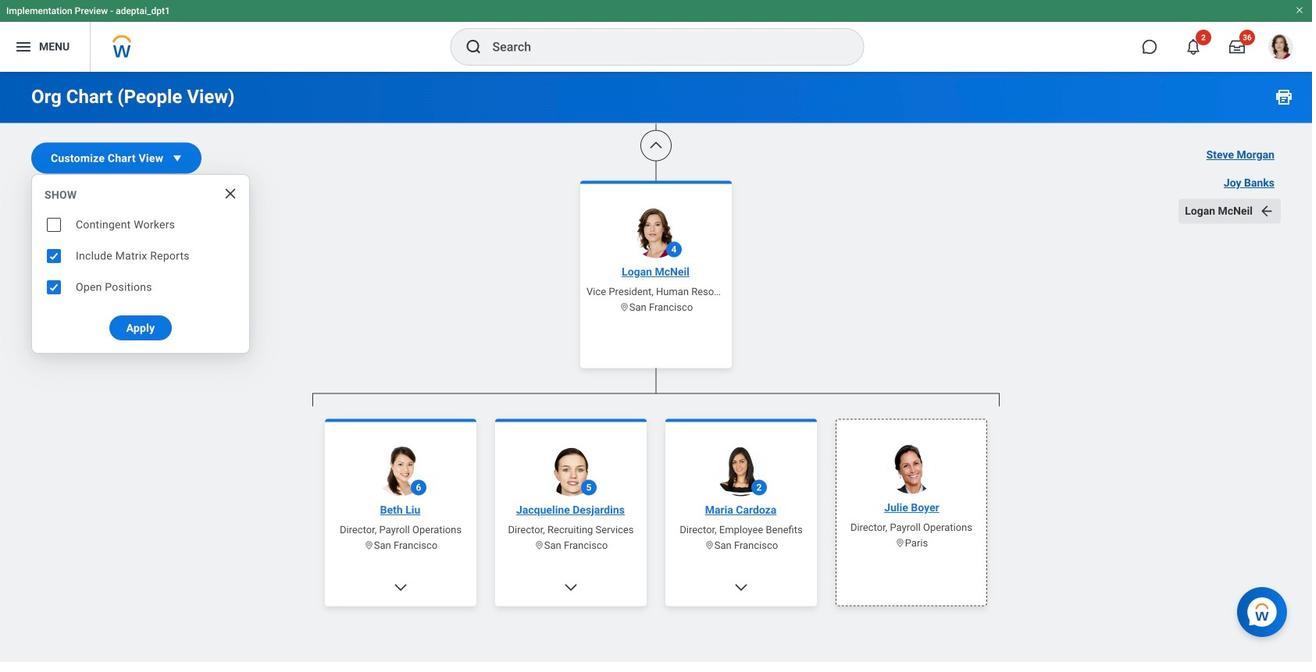 Task type: vqa. For each thing, say whether or not it's contained in the screenshot.
chevron down image to the middle
yes



Task type: locate. For each thing, give the bounding box(es) containing it.
print org chart image
[[1275, 87, 1294, 106]]

location image
[[619, 302, 629, 312], [895, 538, 905, 548], [534, 541, 544, 551], [704, 541, 715, 551]]

banner
[[0, 0, 1312, 72]]

2 chevron down image from the left
[[734, 580, 749, 596]]

dialog
[[31, 174, 250, 354]]

main content
[[0, 0, 1312, 662]]

0 horizontal spatial chevron down image
[[563, 580, 579, 596]]

inbox large image
[[1230, 39, 1245, 55]]

arrow left image
[[1259, 203, 1275, 219]]

1 chevron down image from the left
[[563, 580, 579, 596]]

profile logan mcneil image
[[1269, 34, 1294, 63]]

1 horizontal spatial chevron down image
[[734, 580, 749, 596]]

justify image
[[14, 37, 33, 56]]

chevron down image
[[563, 580, 579, 596], [734, 580, 749, 596]]

caret down image
[[170, 150, 185, 166]]

notifications large image
[[1186, 39, 1201, 55]]



Task type: describe. For each thing, give the bounding box(es) containing it.
Search Workday  search field
[[493, 30, 832, 64]]

x image
[[223, 186, 238, 202]]

location image
[[364, 541, 374, 551]]

chevron up image
[[648, 138, 664, 154]]

chevron down image
[[393, 580, 409, 596]]

search image
[[464, 37, 483, 56]]

logan mcneil, logan mcneil, 4 direct reports element
[[312, 407, 1000, 662]]

close environment banner image
[[1295, 5, 1305, 15]]



